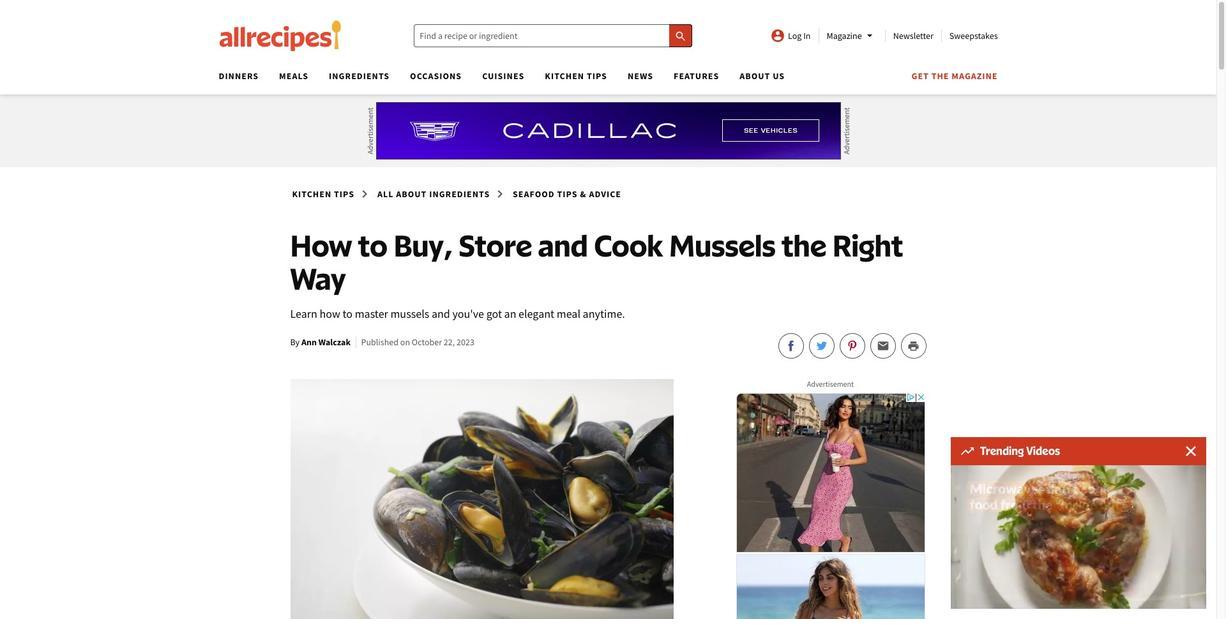 Task type: locate. For each thing, give the bounding box(es) containing it.
2023
[[457, 337, 475, 348]]

kitchen tips link
[[545, 70, 607, 82], [290, 186, 357, 203]]

get the magazine link
[[912, 70, 998, 82]]

cuisines
[[482, 70, 525, 82]]

magazine
[[952, 70, 998, 82]]

seafood tips & advice
[[513, 188, 622, 200]]

tips left news link
[[587, 70, 607, 82]]

get the magazine
[[912, 70, 998, 82]]

meals
[[279, 70, 309, 82]]

and inside the how to buy, store and cook mussels the right way
[[538, 227, 588, 264]]

way
[[290, 260, 346, 297]]

meal
[[557, 307, 581, 321]]

log
[[788, 30, 802, 42]]

chevron_right image
[[493, 187, 508, 202]]

newsletter
[[894, 30, 934, 42]]

kitchen down find a recipe or ingredient text field
[[545, 70, 585, 82]]

kitchen
[[545, 70, 585, 82], [292, 188, 332, 200]]

1 horizontal spatial kitchen tips link
[[545, 70, 607, 82]]

magazine button
[[827, 28, 878, 43]]

0 horizontal spatial kitchen tips
[[292, 188, 355, 200]]

features link
[[674, 70, 719, 82]]

1 vertical spatial to
[[343, 307, 353, 321]]

an
[[504, 307, 517, 321]]

0 vertical spatial kitchen tips link
[[545, 70, 607, 82]]

sweepstakes
[[950, 30, 998, 42]]

0 vertical spatial kitchen
[[545, 70, 585, 82]]

and down seafood tips & advice
[[538, 227, 588, 264]]

caret_down image
[[862, 28, 878, 43]]

store
[[459, 227, 532, 264]]

kitchen tips inside "navigation"
[[545, 70, 607, 82]]

to
[[358, 227, 388, 264], [343, 307, 353, 321]]

tips
[[587, 70, 607, 82], [334, 188, 355, 200], [557, 188, 578, 200]]

1 vertical spatial about
[[396, 188, 427, 200]]

kitchen up how
[[292, 188, 332, 200]]

kitchen tips link left chevron_right image
[[290, 186, 357, 203]]

advice
[[589, 188, 622, 200]]

None search field
[[414, 24, 693, 47]]

published
[[361, 337, 399, 348]]

0 horizontal spatial ingredients
[[329, 70, 390, 82]]

about left us
[[740, 70, 771, 82]]

0 vertical spatial ingredients
[[329, 70, 390, 82]]

mussels
[[391, 307, 430, 321]]

0 horizontal spatial about
[[396, 188, 427, 200]]

2 horizontal spatial tips
[[587, 70, 607, 82]]

meals link
[[279, 70, 309, 82]]

anytime.
[[583, 307, 625, 321]]

Find a recipe or ingredient text field
[[414, 24, 693, 47]]

kitchen tips
[[545, 70, 607, 82], [292, 188, 355, 200]]

walczak
[[319, 337, 351, 348]]

about right all
[[396, 188, 427, 200]]

navigation
[[209, 66, 998, 95]]

0 horizontal spatial and
[[432, 307, 450, 321]]

1 vertical spatial ingredients
[[429, 188, 490, 200]]

to left buy,
[[358, 227, 388, 264]]

0 vertical spatial about
[[740, 70, 771, 82]]

got
[[487, 307, 502, 321]]

0 horizontal spatial kitchen tips link
[[290, 186, 357, 203]]

and
[[538, 227, 588, 264], [432, 307, 450, 321]]

0 vertical spatial kitchen tips
[[545, 70, 607, 82]]

all
[[377, 188, 394, 200]]

how
[[290, 227, 352, 264]]

22,
[[444, 337, 455, 348]]

by ann walczak
[[290, 337, 351, 348]]

about
[[740, 70, 771, 82], [396, 188, 427, 200]]

tips left chevron_right image
[[334, 188, 355, 200]]

trending image
[[961, 448, 974, 455]]

us
[[773, 70, 785, 82]]

1 horizontal spatial ingredients
[[429, 188, 490, 200]]

1 horizontal spatial kitchen tips
[[545, 70, 607, 82]]

trending videos
[[981, 445, 1060, 458]]

to right how
[[343, 307, 353, 321]]

1 vertical spatial advertisement region
[[735, 392, 927, 620]]

kitchen tips left chevron_right image
[[292, 188, 355, 200]]

banner
[[0, 0, 1217, 620]]

1 vertical spatial kitchen tips link
[[290, 186, 357, 203]]

kitchen tips down find a recipe or ingredient text field
[[545, 70, 607, 82]]

about inside "navigation"
[[740, 70, 771, 82]]

magazine
[[827, 30, 862, 42]]

0 horizontal spatial kitchen
[[292, 188, 332, 200]]

sweepstakes link
[[950, 30, 998, 42]]

1 horizontal spatial kitchen
[[545, 70, 585, 82]]

occasions link
[[410, 70, 462, 82]]

1 horizontal spatial about
[[740, 70, 771, 82]]

0 vertical spatial to
[[358, 227, 388, 264]]

0 vertical spatial advertisement region
[[376, 102, 841, 160]]

about us
[[740, 70, 785, 82]]

1 horizontal spatial and
[[538, 227, 588, 264]]

tips left &
[[557, 188, 578, 200]]

video player application
[[951, 466, 1207, 609]]

ingredients
[[329, 70, 390, 82], [429, 188, 490, 200]]

kitchen tips link down find a recipe or ingredient text field
[[545, 70, 607, 82]]

cook
[[594, 227, 663, 264]]

and left you've
[[432, 307, 450, 321]]

1 horizontal spatial to
[[358, 227, 388, 264]]

you've
[[453, 307, 484, 321]]

chevron_right image
[[357, 187, 372, 202]]

advertisement region
[[376, 102, 841, 160], [735, 392, 927, 620]]

0 vertical spatial and
[[538, 227, 588, 264]]

1 vertical spatial and
[[432, 307, 450, 321]]

by
[[290, 337, 300, 348]]



Task type: describe. For each thing, give the bounding box(es) containing it.
features
[[674, 70, 719, 82]]

newsletter button
[[894, 30, 934, 42]]

dinners
[[219, 70, 259, 82]]

how
[[320, 307, 340, 321]]

&
[[580, 188, 587, 200]]

occasions
[[410, 70, 462, 82]]

close image
[[1186, 447, 1197, 457]]

the
[[932, 70, 950, 82]]

cuisines link
[[482, 70, 525, 82]]

master
[[355, 307, 388, 321]]

ingredients link
[[329, 70, 390, 82]]

banner containing log in
[[0, 0, 1217, 620]]

all about ingredients link
[[376, 186, 492, 203]]

how to buy, store and cook mussels the right way
[[290, 227, 903, 297]]

ann
[[301, 337, 317, 348]]

news
[[628, 70, 654, 82]]

home image
[[219, 20, 341, 51]]

in
[[804, 30, 811, 42]]

none search field inside banner
[[414, 24, 693, 47]]

trending
[[981, 445, 1024, 458]]

search image
[[674, 30, 687, 43]]

videos
[[1027, 445, 1060, 458]]

log in link
[[771, 28, 811, 43]]

mussels
[[669, 227, 776, 264]]

elegant
[[519, 307, 555, 321]]

all about ingredients
[[377, 188, 490, 200]]

1 vertical spatial kitchen
[[292, 188, 332, 200]]

dinners link
[[219, 70, 259, 82]]

right
[[833, 227, 903, 264]]

1 horizontal spatial tips
[[557, 188, 578, 200]]

buy,
[[394, 227, 453, 264]]

seafood
[[513, 188, 555, 200]]

seafood tips & advice link
[[511, 186, 624, 203]]

ingredients inside "navigation"
[[329, 70, 390, 82]]

tips inside "navigation"
[[587, 70, 607, 82]]

kitchen inside "navigation"
[[545, 70, 585, 82]]

learn
[[290, 307, 317, 321]]

about us link
[[740, 70, 785, 82]]

published on october 22, 2023
[[361, 337, 475, 348]]

1 vertical spatial kitchen tips
[[292, 188, 355, 200]]

account image
[[771, 28, 786, 43]]

the
[[782, 227, 827, 264]]

mussels in a bowl image
[[290, 379, 674, 620]]

print this article. image
[[908, 340, 920, 352]]

learn how to master mussels and you've got an elegant meal anytime.
[[290, 307, 625, 321]]

get
[[912, 70, 929, 82]]

navigation containing dinners
[[209, 66, 998, 95]]

to inside the how to buy, store and cook mussels the right way
[[358, 227, 388, 264]]

news link
[[628, 70, 654, 82]]

october
[[412, 337, 442, 348]]

log in
[[788, 30, 811, 42]]

0 horizontal spatial to
[[343, 307, 353, 321]]

0 horizontal spatial tips
[[334, 188, 355, 200]]

on
[[400, 337, 410, 348]]



Task type: vqa. For each thing, say whether or not it's contained in the screenshot.
"12"
no



